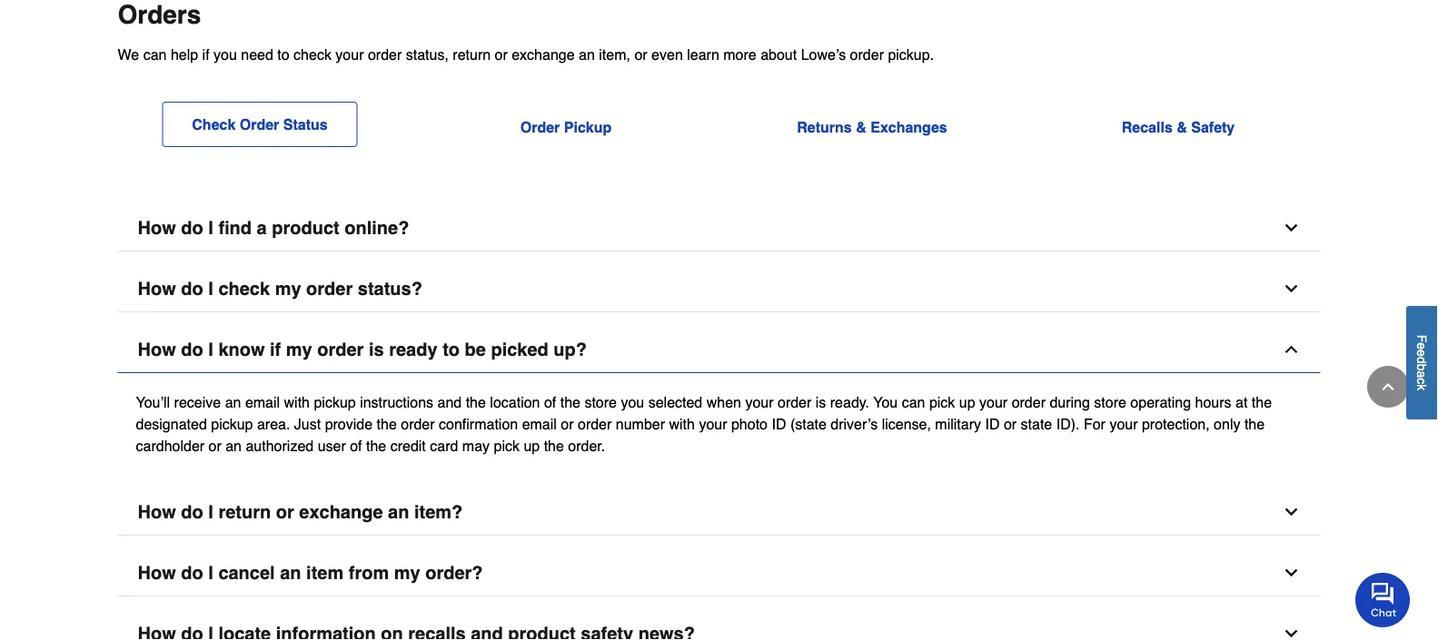 Task type: vqa. For each thing, say whether or not it's contained in the screenshot.
Cart in button
no



Task type: locate. For each thing, give the bounding box(es) containing it.
how do i cancel an item from my order?
[[138, 563, 483, 584]]

0 horizontal spatial check
[[219, 279, 270, 300]]

1 vertical spatial can
[[902, 394, 926, 411]]

recalls & safety link
[[1122, 119, 1236, 135]]

how do i return or exchange an item? button
[[118, 490, 1321, 536]]

& for recalls
[[1177, 119, 1188, 135]]

b
[[1416, 364, 1430, 371]]

pickup up provide
[[314, 394, 356, 411]]

1 vertical spatial you
[[621, 394, 645, 411]]

item?
[[415, 502, 463, 523]]

return right 'status,'
[[453, 46, 491, 63]]

to left be
[[443, 340, 460, 360]]

i for cancel
[[208, 563, 213, 584]]

pick right the may at left
[[494, 438, 520, 455]]

5 do from the top
[[181, 563, 203, 584]]

is inside the you'll receive an email with pickup instructions and the location of the store you selected when your order is ready. you can pick up your order during store operating hours at the designated pickup area. just provide the order confirmation email or order number with your photo id (state driver's license, military id or state id). for your protection, only the cardholder or an authorized user of the credit card may pick up the order.
[[816, 394, 827, 411]]

i inside the how do i cancel an item from my order? 'button'
[[208, 563, 213, 584]]

1 vertical spatial email
[[522, 416, 557, 433]]

to
[[278, 46, 290, 63], [443, 340, 460, 360]]

1 horizontal spatial is
[[816, 394, 827, 411]]

1 vertical spatial with
[[669, 416, 695, 433]]

& left safety
[[1177, 119, 1188, 135]]

if
[[202, 46, 210, 63], [270, 340, 281, 360]]

3 how from the top
[[138, 340, 176, 360]]

0 horizontal spatial store
[[585, 394, 617, 411]]

returns & exchanges link
[[797, 119, 948, 135]]

0 vertical spatial chevron up image
[[1283, 341, 1301, 359]]

4 i from the top
[[208, 502, 213, 523]]

d
[[1416, 357, 1430, 364]]

can up license,
[[902, 394, 926, 411]]

2 chevron down image from the top
[[1283, 280, 1301, 298]]

2 how from the top
[[138, 279, 176, 300]]

can
[[143, 46, 167, 63], [902, 394, 926, 411]]

my down how do i find a product online?
[[275, 279, 301, 300]]

chevron up image
[[1283, 341, 1301, 359], [1380, 378, 1398, 396]]

my right know
[[286, 340, 312, 360]]

if right help
[[202, 46, 210, 63]]

1 i from the top
[[208, 218, 213, 239]]

email up "area."
[[245, 394, 280, 411]]

if right know
[[270, 340, 281, 360]]

email down the "location"
[[522, 416, 557, 433]]

0 horizontal spatial pick
[[494, 438, 520, 455]]

1 horizontal spatial store
[[1095, 394, 1127, 411]]

picked
[[491, 340, 549, 360]]

chevron down image inside how do i check my order status? button
[[1283, 280, 1301, 298]]

of
[[544, 394, 557, 411], [350, 438, 362, 455]]

id left the (state
[[772, 416, 787, 433]]

store
[[585, 394, 617, 411], [1095, 394, 1127, 411]]

check right need
[[294, 46, 332, 63]]

2 store from the left
[[1095, 394, 1127, 411]]

exchanges
[[871, 119, 948, 135]]

the down instructions
[[377, 416, 397, 433]]

item,
[[599, 46, 631, 63]]

to inside button
[[443, 340, 460, 360]]

cardholder
[[136, 438, 205, 455]]

0 horizontal spatial pickup
[[211, 416, 253, 433]]

0 vertical spatial can
[[143, 46, 167, 63]]

do inside button
[[181, 279, 203, 300]]

1 vertical spatial my
[[286, 340, 312, 360]]

order up the (state
[[778, 394, 812, 411]]

e up b
[[1416, 350, 1430, 357]]

0 vertical spatial pick
[[930, 394, 956, 411]]

when
[[707, 394, 742, 411]]

1 horizontal spatial if
[[270, 340, 281, 360]]

your
[[336, 46, 364, 63], [746, 394, 774, 411], [980, 394, 1008, 411], [699, 416, 728, 433], [1110, 416, 1139, 433]]

do inside 'button'
[[181, 563, 203, 584]]

my inside 'button'
[[394, 563, 421, 584]]

authorized
[[246, 438, 314, 455]]

0 vertical spatial you
[[214, 46, 237, 63]]

1 vertical spatial pickup
[[211, 416, 253, 433]]

i
[[208, 218, 213, 239], [208, 279, 213, 300], [208, 340, 213, 360], [208, 502, 213, 523], [208, 563, 213, 584]]

an
[[579, 46, 595, 63], [225, 394, 241, 411], [226, 438, 242, 455], [388, 502, 409, 523], [280, 563, 301, 584]]

number
[[616, 416, 665, 433]]

2 vertical spatial chevron down image
[[1283, 625, 1301, 641]]

do for find
[[181, 218, 203, 239]]

5 i from the top
[[208, 563, 213, 584]]

ready.
[[831, 394, 870, 411]]

1 horizontal spatial can
[[902, 394, 926, 411]]

how for how do i cancel an item from my order?
[[138, 563, 176, 584]]

i inside how do i know if my order is ready to be picked up? button
[[208, 340, 213, 360]]

1 chevron down image from the top
[[1283, 504, 1301, 522]]

f e e d b a c k button
[[1407, 306, 1439, 420]]

3 chevron down image from the top
[[1283, 625, 1301, 641]]

1 store from the left
[[585, 394, 617, 411]]

the right at
[[1252, 394, 1273, 411]]

area.
[[257, 416, 290, 433]]

0 horizontal spatial is
[[369, 340, 384, 360]]

of right the "location"
[[544, 394, 557, 411]]

i inside how do i check my order status? button
[[208, 279, 213, 300]]

how do i find a product online? button
[[118, 205, 1321, 252]]

id right "military"
[[986, 416, 1000, 433]]

0 horizontal spatial if
[[202, 46, 210, 63]]

&
[[856, 119, 867, 135], [1177, 119, 1188, 135]]

only
[[1215, 416, 1241, 433]]

chat invite button image
[[1356, 573, 1412, 628]]

how do i check my order status?
[[138, 279, 423, 300]]

0 vertical spatial email
[[245, 394, 280, 411]]

do for cancel
[[181, 563, 203, 584]]

0 horizontal spatial exchange
[[299, 502, 383, 523]]

my right from
[[394, 563, 421, 584]]

check inside button
[[219, 279, 270, 300]]

how do i find a product online?
[[138, 218, 409, 239]]

1 how from the top
[[138, 218, 176, 239]]

0 horizontal spatial up
[[524, 438, 540, 455]]

1 vertical spatial if
[[270, 340, 281, 360]]

chevron down image for how do i find a product online?
[[1283, 219, 1301, 237]]

how
[[138, 218, 176, 239], [138, 279, 176, 300], [138, 340, 176, 360], [138, 502, 176, 523], [138, 563, 176, 584]]

exchange up item at the bottom of page
[[299, 502, 383, 523]]

an left item at the bottom of page
[[280, 563, 301, 584]]

exchange left item, on the top left of the page
[[512, 46, 575, 63]]

a right find
[[257, 218, 267, 239]]

a
[[257, 218, 267, 239], [1416, 371, 1430, 378]]

1 horizontal spatial to
[[443, 340, 460, 360]]

pickup down receive
[[211, 416, 253, 433]]

up down the "location"
[[524, 438, 540, 455]]

to right need
[[278, 46, 290, 63]]

e up d
[[1416, 343, 1430, 350]]

or right the cardholder
[[209, 438, 222, 455]]

is up the (state
[[816, 394, 827, 411]]

0 horizontal spatial return
[[219, 502, 271, 523]]

an left authorized
[[226, 438, 242, 455]]

order left pickup on the left of the page
[[521, 119, 560, 135]]

2 & from the left
[[1177, 119, 1188, 135]]

4 how from the top
[[138, 502, 176, 523]]

1 vertical spatial chevron down image
[[1283, 565, 1301, 583]]

order up order.
[[578, 416, 612, 433]]

chevron down image for how do i check my order status?
[[1283, 280, 1301, 298]]

0 vertical spatial if
[[202, 46, 210, 63]]

order left 'status,'
[[368, 46, 402, 63]]

chevron down image inside the how do i cancel an item from my order? 'button'
[[1283, 565, 1301, 583]]

an right receive
[[225, 394, 241, 411]]

i inside 'how do i find a product online?' button
[[208, 218, 213, 239]]

credit
[[391, 438, 426, 455]]

with up just
[[284, 394, 310, 411]]

chevron down image
[[1283, 504, 1301, 522], [1283, 565, 1301, 583]]

your up photo
[[746, 394, 774, 411]]

1 vertical spatial check
[[219, 279, 270, 300]]

order right lowe's
[[850, 46, 884, 63]]

0 horizontal spatial a
[[257, 218, 267, 239]]

0 vertical spatial to
[[278, 46, 290, 63]]

1 horizontal spatial check
[[294, 46, 332, 63]]

e
[[1416, 343, 1430, 350], [1416, 350, 1430, 357]]

2 chevron down image from the top
[[1283, 565, 1301, 583]]

order left "ready"
[[318, 340, 364, 360]]

1 vertical spatial exchange
[[299, 502, 383, 523]]

1 & from the left
[[856, 119, 867, 135]]

the up confirmation
[[466, 394, 486, 411]]

id
[[772, 416, 787, 433], [986, 416, 1000, 433]]

2 do from the top
[[181, 279, 203, 300]]

you left need
[[214, 46, 237, 63]]

2 id from the left
[[986, 416, 1000, 433]]

store up for
[[1095, 394, 1127, 411]]

0 vertical spatial of
[[544, 394, 557, 411]]

2 i from the top
[[208, 279, 213, 300]]

receive
[[174, 394, 221, 411]]

1 do from the top
[[181, 218, 203, 239]]

1 vertical spatial return
[[219, 502, 271, 523]]

0 vertical spatial check
[[294, 46, 332, 63]]

0 vertical spatial a
[[257, 218, 267, 239]]

1 horizontal spatial &
[[1177, 119, 1188, 135]]

order inside button
[[318, 340, 364, 360]]

exchange
[[512, 46, 575, 63], [299, 502, 383, 523]]

an left item, on the top left of the page
[[579, 46, 595, 63]]

do
[[181, 218, 203, 239], [181, 279, 203, 300], [181, 340, 203, 360], [181, 502, 203, 523], [181, 563, 203, 584]]

1 vertical spatial a
[[1416, 371, 1430, 378]]

order left status? at left top
[[306, 279, 353, 300]]

0 vertical spatial my
[[275, 279, 301, 300]]

1 horizontal spatial id
[[986, 416, 1000, 433]]

1 vertical spatial of
[[350, 438, 362, 455]]

1 vertical spatial chevron up image
[[1380, 378, 1398, 396]]

0 horizontal spatial can
[[143, 46, 167, 63]]

email
[[245, 394, 280, 411], [522, 416, 557, 433]]

0 vertical spatial exchange
[[512, 46, 575, 63]]

1 vertical spatial to
[[443, 340, 460, 360]]

an inside how do i return or exchange an item? button
[[388, 502, 409, 523]]

1 horizontal spatial chevron up image
[[1380, 378, 1398, 396]]

chevron up image inside how do i know if my order is ready to be picked up? button
[[1283, 341, 1301, 359]]

0 horizontal spatial you
[[214, 46, 237, 63]]

0 vertical spatial return
[[453, 46, 491, 63]]

1 horizontal spatial a
[[1416, 371, 1430, 378]]

or up order.
[[561, 416, 574, 433]]

return up cancel
[[219, 502, 271, 523]]

2 e from the top
[[1416, 350, 1430, 357]]

0 vertical spatial chevron down image
[[1283, 219, 1301, 237]]

chevron down image inside how do i return or exchange an item? button
[[1283, 504, 1301, 522]]

0 horizontal spatial id
[[772, 416, 787, 433]]

how for how do i know if my order is ready to be picked up?
[[138, 340, 176, 360]]

1 vertical spatial pick
[[494, 438, 520, 455]]

0 vertical spatial chevron down image
[[1283, 504, 1301, 522]]

is left "ready"
[[369, 340, 384, 360]]

status?
[[358, 279, 423, 300]]

3 i from the top
[[208, 340, 213, 360]]

my
[[275, 279, 301, 300], [286, 340, 312, 360], [394, 563, 421, 584]]

at
[[1236, 394, 1248, 411]]

find
[[219, 218, 252, 239]]

i for return
[[208, 502, 213, 523]]

4 do from the top
[[181, 502, 203, 523]]

pick up "military"
[[930, 394, 956, 411]]

with
[[284, 394, 310, 411], [669, 416, 695, 433]]

0 vertical spatial is
[[369, 340, 384, 360]]

2 vertical spatial my
[[394, 563, 421, 584]]

how inside 'button'
[[138, 563, 176, 584]]

or right 'status,'
[[495, 46, 508, 63]]

0 vertical spatial up
[[960, 394, 976, 411]]

do for return
[[181, 502, 203, 523]]

help
[[171, 46, 198, 63]]

check order status link
[[162, 102, 358, 147]]

0 horizontal spatial chevron up image
[[1283, 341, 1301, 359]]

1 horizontal spatial pick
[[930, 394, 956, 411]]

1 horizontal spatial with
[[669, 416, 695, 433]]

0 horizontal spatial with
[[284, 394, 310, 411]]

or up how do i cancel an item from my order?
[[276, 502, 294, 523]]

1 vertical spatial is
[[816, 394, 827, 411]]

an left item?
[[388, 502, 409, 523]]

i for check
[[208, 279, 213, 300]]

how inside button
[[138, 279, 176, 300]]

military
[[936, 416, 982, 433]]

up up "military"
[[960, 394, 976, 411]]

the down at
[[1245, 416, 1265, 433]]

5 how from the top
[[138, 563, 176, 584]]

is
[[369, 340, 384, 360], [816, 394, 827, 411]]

order right check
[[240, 116, 279, 133]]

or left state
[[1004, 416, 1017, 433]]

i inside how do i return or exchange an item? button
[[208, 502, 213, 523]]

card
[[430, 438, 458, 455]]

check up know
[[219, 279, 270, 300]]

selected
[[649, 394, 703, 411]]

0 horizontal spatial &
[[856, 119, 867, 135]]

a up k
[[1416, 371, 1430, 378]]

you up number
[[621, 394, 645, 411]]

order
[[240, 116, 279, 133], [521, 119, 560, 135]]

returns & exchanges
[[797, 119, 948, 135]]

the up order.
[[561, 394, 581, 411]]

3 do from the top
[[181, 340, 203, 360]]

chevron down image
[[1283, 219, 1301, 237], [1283, 280, 1301, 298], [1283, 625, 1301, 641]]

my inside button
[[286, 340, 312, 360]]

1 horizontal spatial order
[[521, 119, 560, 135]]

scroll to top element
[[1368, 366, 1410, 408]]

you'll receive an email with pickup instructions and the location of the store you selected when your order is ready. you can pick up your order during store operating hours at the designated pickup area. just provide the order confirmation email or order number with your photo id (state driver's license, military id or state id). for your protection, only the cardholder or an authorized user of the credit card may pick up the order.
[[136, 394, 1273, 455]]

0 horizontal spatial of
[[350, 438, 362, 455]]

k
[[1416, 385, 1430, 391]]

status,
[[406, 46, 449, 63]]

you
[[214, 46, 237, 63], [621, 394, 645, 411]]

cancel
[[219, 563, 275, 584]]

f
[[1416, 335, 1430, 343]]

1 vertical spatial chevron down image
[[1283, 280, 1301, 298]]

1 chevron down image from the top
[[1283, 219, 1301, 237]]

1 horizontal spatial pickup
[[314, 394, 356, 411]]

during
[[1050, 394, 1091, 411]]

1 horizontal spatial you
[[621, 394, 645, 411]]

& right returns
[[856, 119, 867, 135]]

store up number
[[585, 394, 617, 411]]

of down provide
[[350, 438, 362, 455]]

pickup
[[314, 394, 356, 411], [211, 416, 253, 433]]

pick
[[930, 394, 956, 411], [494, 438, 520, 455]]

with down selected
[[669, 416, 695, 433]]

can right we
[[143, 46, 167, 63]]

chevron down image inside 'how do i find a product online?' button
[[1283, 219, 1301, 237]]



Task type: describe. For each thing, give the bounding box(es) containing it.
order inside button
[[306, 279, 353, 300]]

lowe's
[[801, 46, 846, 63]]

ready
[[389, 340, 438, 360]]

pickup
[[564, 119, 612, 135]]

1 horizontal spatial return
[[453, 46, 491, 63]]

order pickup link
[[521, 119, 612, 135]]

may
[[463, 438, 490, 455]]

order pickup
[[521, 119, 612, 135]]

be
[[465, 340, 486, 360]]

how for how do i return or exchange an item?
[[138, 502, 176, 523]]

how do i return or exchange an item?
[[138, 502, 463, 523]]

and
[[438, 394, 462, 411]]

or right item, on the top left of the page
[[635, 46, 648, 63]]

order up state
[[1012, 394, 1046, 411]]

chevron up image inside scroll to top element
[[1380, 378, 1398, 396]]

recalls & safety
[[1122, 119, 1236, 135]]

if inside button
[[270, 340, 281, 360]]

how for how do i check my order status?
[[138, 279, 176, 300]]

driver's
[[831, 416, 878, 433]]

return inside button
[[219, 502, 271, 523]]

chevron down image for how do i return or exchange an item?
[[1283, 504, 1301, 522]]

0 vertical spatial with
[[284, 394, 310, 411]]

status
[[283, 116, 328, 133]]

learn
[[687, 46, 720, 63]]

check
[[192, 116, 236, 133]]

or inside button
[[276, 502, 294, 523]]

how do i know if my order is ready to be picked up? button
[[118, 327, 1321, 374]]

you
[[874, 394, 898, 411]]

item
[[306, 563, 344, 584]]

0 horizontal spatial to
[[278, 46, 290, 63]]

protection,
[[1143, 416, 1211, 433]]

order?
[[426, 563, 483, 584]]

returns
[[797, 119, 852, 135]]

how for how do i find a product online?
[[138, 218, 176, 239]]

how do i cancel an item from my order? button
[[118, 551, 1321, 597]]

1 horizontal spatial email
[[522, 416, 557, 433]]

(state
[[791, 416, 827, 433]]

0 horizontal spatial email
[[245, 394, 280, 411]]

order.
[[568, 438, 606, 455]]

product
[[272, 218, 340, 239]]

a inside "f e e d b a c k" button
[[1416, 371, 1430, 378]]

orders
[[118, 0, 201, 29]]

hours
[[1196, 394, 1232, 411]]

license,
[[882, 416, 932, 433]]

up?
[[554, 340, 587, 360]]

1 horizontal spatial up
[[960, 394, 976, 411]]

about
[[761, 46, 797, 63]]

chevron down image for how do i cancel an item from my order?
[[1283, 565, 1301, 583]]

the left credit
[[366, 438, 387, 455]]

i for know
[[208, 340, 213, 360]]

you inside the you'll receive an email with pickup instructions and the location of the store you selected when your order is ready. you can pick up your order during store operating hours at the designated pickup area. just provide the order confirmation email or order number with your photo id (state driver's license, military id or state id). for your protection, only the cardholder or an authorized user of the credit card may pick up the order.
[[621, 394, 645, 411]]

your up "military"
[[980, 394, 1008, 411]]

1 vertical spatial up
[[524, 438, 540, 455]]

for
[[1084, 416, 1106, 433]]

& for returns
[[856, 119, 867, 135]]

recalls
[[1122, 119, 1173, 135]]

1 horizontal spatial exchange
[[512, 46, 575, 63]]

the left order.
[[544, 438, 564, 455]]

you'll
[[136, 394, 170, 411]]

1 id from the left
[[772, 416, 787, 433]]

c
[[1416, 378, 1430, 385]]

check order status
[[192, 116, 328, 133]]

just
[[294, 416, 321, 433]]

need
[[241, 46, 274, 63]]

photo
[[732, 416, 768, 433]]

exchange inside button
[[299, 502, 383, 523]]

designated
[[136, 416, 207, 433]]

instructions
[[360, 394, 434, 411]]

pickup.
[[888, 46, 935, 63]]

0 horizontal spatial order
[[240, 116, 279, 133]]

state
[[1021, 416, 1053, 433]]

how do i check my order status? button
[[118, 266, 1321, 313]]

confirmation
[[439, 416, 518, 433]]

is inside how do i know if my order is ready to be picked up? button
[[369, 340, 384, 360]]

more
[[724, 46, 757, 63]]

f e e d b a c k
[[1416, 335, 1430, 391]]

your left 'status,'
[[336, 46, 364, 63]]

we can help if you need to check your order status, return or exchange an item, or even learn more about lowe's order pickup.
[[118, 46, 935, 63]]

location
[[490, 394, 540, 411]]

we
[[118, 46, 139, 63]]

user
[[318, 438, 346, 455]]

1 horizontal spatial of
[[544, 394, 557, 411]]

operating
[[1131, 394, 1192, 411]]

online?
[[345, 218, 409, 239]]

i for find
[[208, 218, 213, 239]]

a inside 'how do i find a product online?' button
[[257, 218, 267, 239]]

even
[[652, 46, 683, 63]]

your down 'when'
[[699, 416, 728, 433]]

do for check
[[181, 279, 203, 300]]

0 vertical spatial pickup
[[314, 394, 356, 411]]

your right for
[[1110, 416, 1139, 433]]

know
[[219, 340, 265, 360]]

id).
[[1057, 416, 1080, 433]]

safety
[[1192, 119, 1236, 135]]

do for know
[[181, 340, 203, 360]]

how do i know if my order is ready to be picked up?
[[138, 340, 587, 360]]

provide
[[325, 416, 373, 433]]

1 e from the top
[[1416, 343, 1430, 350]]

can inside the you'll receive an email with pickup instructions and the location of the store you selected when your order is ready. you can pick up your order during store operating hours at the designated pickup area. just provide the order confirmation email or order number with your photo id (state driver's license, military id or state id). for your protection, only the cardholder or an authorized user of the credit card may pick up the order.
[[902, 394, 926, 411]]

an inside the how do i cancel an item from my order? 'button'
[[280, 563, 301, 584]]

order up credit
[[401, 416, 435, 433]]

from
[[349, 563, 389, 584]]

my inside button
[[275, 279, 301, 300]]



